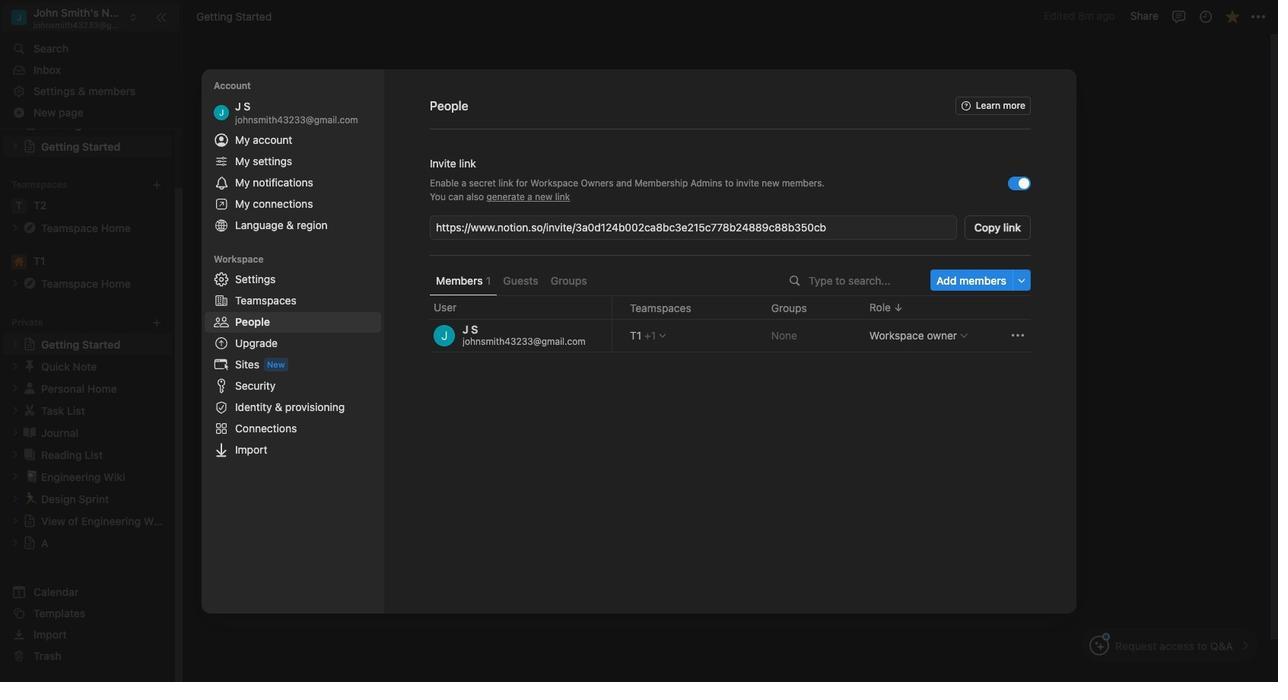 Task type: locate. For each thing, give the bounding box(es) containing it.
updates image
[[1199, 9, 1214, 24]]

t image
[[11, 199, 27, 214]]

type to search... image
[[790, 275, 801, 286]]

new teamspace image
[[151, 179, 162, 190]]

add a page image
[[151, 317, 162, 328]]

close sidebar image
[[155, 11, 167, 23]]

None text field
[[436, 220, 955, 235]]

👋 image
[[459, 165, 474, 185]]



Task type: describe. For each thing, give the bounding box(es) containing it.
comments image
[[1172, 9, 1187, 24]]

Type to search... text field
[[809, 274, 920, 287]]

favorited image
[[1225, 9, 1240, 24]]



Task type: vqa. For each thing, say whether or not it's contained in the screenshot.
first Open image from the bottom
no



